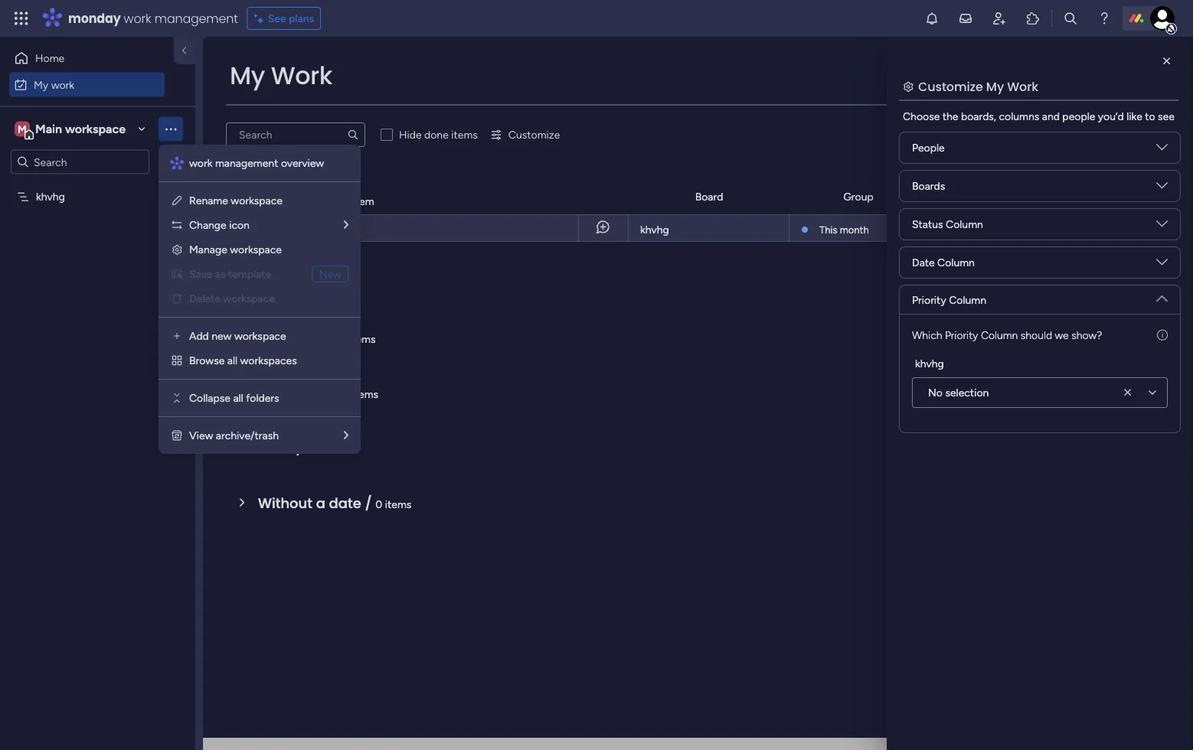 Task type: vqa. For each thing, say whether or not it's contained in the screenshot.
"People" to the top
yes



Task type: describe. For each thing, give the bounding box(es) containing it.
week for next
[[292, 383, 328, 403]]

no selection
[[928, 386, 989, 399]]

week for this
[[289, 328, 325, 348]]

change icon
[[189, 219, 250, 232]]

to
[[1145, 110, 1155, 123]]

2 horizontal spatial my
[[986, 78, 1004, 95]]

you'd
[[1098, 110, 1124, 123]]

we
[[1055, 329, 1069, 342]]

delete
[[189, 292, 220, 305]]

project 1
[[249, 222, 291, 235]]

manage
[[189, 243, 227, 256]]

home button
[[9, 46, 165, 70]]

monday work management
[[68, 10, 238, 27]]

/ left 'new'
[[305, 273, 312, 293]]

khvhg link
[[638, 215, 780, 243]]

main workspace
[[35, 122, 126, 136]]

see
[[1158, 110, 1175, 123]]

see plans
[[268, 12, 314, 25]]

0 horizontal spatial 1
[[286, 222, 291, 235]]

today
[[258, 273, 301, 293]]

dapulse dropdown down arrow image for priority column
[[1156, 287, 1168, 304]]

1 vertical spatial people
[[957, 190, 990, 203]]

delete workspace menu item
[[171, 289, 348, 308]]

collapse
[[189, 392, 230, 405]]

date for date column
[[912, 256, 935, 269]]

/ left item
[[335, 190, 342, 210]]

new
[[212, 330, 232, 343]]

main
[[35, 122, 62, 136]]

khvhg group
[[912, 355, 1168, 408]]

later / 0 items
[[258, 438, 343, 458]]

later
[[258, 438, 292, 458]]

template
[[228, 268, 271, 281]]

menu item containing save as template
[[171, 265, 348, 283]]

/ down "this week / 0 items"
[[332, 383, 339, 403]]

add new workspace image
[[171, 330, 183, 342]]

date for date
[[1061, 190, 1084, 203]]

boards,
[[961, 110, 996, 123]]

archive/trash
[[216, 429, 279, 442]]

working o
[[1148, 222, 1193, 235]]

my work
[[230, 59, 332, 93]]

o
[[1190, 222, 1193, 235]]

show?
[[1071, 329, 1102, 342]]

dapulse dropdown down arrow image for boards
[[1156, 180, 1168, 197]]

no
[[928, 386, 943, 399]]

workspace selection element
[[15, 120, 128, 140]]

this week / 0 items
[[258, 328, 376, 348]]

workspace options image
[[163, 121, 178, 136]]

khvhg heading
[[915, 355, 944, 371]]

workspace for main workspace
[[65, 122, 126, 136]]

Filter dashboard by text search field
[[226, 123, 365, 147]]

main content containing past dates /
[[203, 37, 1193, 750]]

priority column
[[912, 293, 986, 306]]

0 inside next week / 0 items
[[342, 387, 349, 400]]

past
[[258, 190, 288, 210]]

collapse all folders
[[189, 392, 279, 405]]

Search in workspace field
[[32, 153, 128, 171]]

v2 info image
[[1157, 327, 1168, 343]]

gary orlando image
[[1150, 6, 1175, 31]]

save as template
[[189, 268, 271, 281]]

done
[[424, 128, 449, 141]]

which priority column should we show?
[[912, 329, 1102, 342]]

my for my work
[[34, 78, 48, 91]]

hide
[[399, 128, 422, 141]]

save
[[189, 268, 212, 281]]

next
[[258, 383, 289, 403]]

date column
[[912, 256, 975, 269]]

items inside the today / 0 items
[[325, 277, 352, 290]]

delete workspace image
[[171, 293, 183, 305]]

items inside "later / 0 items"
[[316, 443, 343, 456]]

workspace up workspaces
[[234, 330, 286, 343]]

the
[[942, 110, 958, 123]]

help image
[[1097, 11, 1112, 26]]

should
[[1021, 329, 1052, 342]]

change
[[189, 219, 226, 232]]

dapulse dropdown down arrow image for people
[[1156, 142, 1168, 159]]

invite members image
[[992, 11, 1007, 26]]

workspace for manage workspace
[[230, 243, 282, 256]]

/ up next week / 0 items
[[329, 328, 336, 348]]

like
[[1127, 110, 1142, 123]]

add new workspace
[[189, 330, 286, 343]]

boards
[[912, 180, 945, 193]]

hide done items
[[399, 128, 478, 141]]

group
[[843, 190, 874, 203]]

select product image
[[14, 11, 29, 26]]

work management overview
[[189, 157, 324, 170]]

this month
[[819, 224, 869, 236]]

customize my work
[[918, 78, 1038, 95]]

column for priority column
[[949, 293, 986, 306]]

my work button
[[9, 72, 165, 97]]

1 vertical spatial management
[[215, 157, 278, 170]]

2 vertical spatial work
[[189, 157, 212, 170]]

status column
[[912, 218, 983, 231]]

browse all workspaces
[[189, 354, 297, 367]]

m
[[18, 123, 27, 136]]

all for browse
[[227, 354, 237, 367]]

customize button
[[484, 123, 566, 147]]

list arrow image for view archive/trash
[[344, 430, 348, 441]]

which
[[912, 329, 942, 342]]

status for status
[[1164, 190, 1193, 203]]

selection
[[945, 386, 989, 399]]

this for month
[[819, 224, 837, 236]]

date
[[329, 494, 361, 513]]

workspaces
[[240, 354, 297, 367]]

working
[[1148, 222, 1187, 235]]

0 inside "this week / 0 items"
[[340, 332, 347, 345]]

all for collapse
[[233, 392, 243, 405]]

search image
[[347, 129, 359, 141]]

work for monday
[[124, 10, 151, 27]]

dapulse dropdown down arrow image for date column
[[1156, 257, 1168, 274]]

items inside next week / 0 items
[[352, 387, 378, 400]]

this for week
[[258, 328, 286, 348]]



Task type: locate. For each thing, give the bounding box(es) containing it.
today / 0 items
[[258, 273, 352, 293]]

next week / 0 items
[[258, 383, 378, 403]]

delete workspace
[[189, 292, 275, 305]]

without a date / 0 items
[[258, 494, 411, 513]]

3 dapulse dropdown down arrow image from the top
[[1156, 257, 1168, 274]]

this left month
[[819, 224, 837, 236]]

menu item
[[171, 265, 348, 283]]

dapulse dropdown down arrow image up v2 info icon
[[1156, 287, 1168, 304]]

dapulse dropdown down arrow image for status column
[[1156, 218, 1168, 235]]

items right date
[[385, 498, 411, 511]]

1 vertical spatial week
[[292, 383, 328, 403]]

rename workspace image
[[171, 195, 183, 207]]

khvhg list box
[[0, 181, 195, 417]]

dapulse dropdown down arrow image down working
[[1156, 257, 1168, 274]]

1 vertical spatial customize
[[508, 128, 560, 141]]

items right "done" in the top left of the page
[[451, 128, 478, 141]]

folders
[[246, 392, 279, 405]]

1 vertical spatial all
[[233, 392, 243, 405]]

work
[[124, 10, 151, 27], [51, 78, 74, 91], [189, 157, 212, 170]]

work down home
[[51, 78, 74, 91]]

0 vertical spatial all
[[227, 354, 237, 367]]

monday
[[68, 10, 121, 27]]

0 horizontal spatial khvhg
[[36, 190, 65, 203]]

rename workspace
[[189, 194, 283, 207]]

khvhg inside list box
[[36, 190, 65, 203]]

0 inside "later / 0 items"
[[307, 443, 314, 456]]

workspace inside menu item
[[223, 292, 275, 305]]

view archive/trash image
[[171, 430, 183, 442]]

customize for customize
[[508, 128, 560, 141]]

1 horizontal spatial status
[[1164, 190, 1193, 203]]

status down 'boards'
[[912, 218, 943, 231]]

1 vertical spatial date
[[912, 256, 935, 269]]

project
[[249, 222, 283, 235]]

work
[[271, 59, 332, 93], [1007, 78, 1038, 95]]

rename
[[189, 194, 228, 207]]

columns
[[999, 110, 1039, 123]]

work inside button
[[51, 78, 74, 91]]

dapulse dropdown down arrow image up working
[[1156, 180, 1168, 197]]

my down home
[[34, 78, 48, 91]]

khvhg for khvhg group
[[915, 357, 944, 370]]

customize
[[918, 78, 983, 95], [508, 128, 560, 141]]

work right monday
[[124, 10, 151, 27]]

0 inside the today / 0 items
[[316, 277, 322, 290]]

2 list arrow image from the top
[[344, 430, 348, 441]]

past dates / 1 item
[[258, 190, 374, 210]]

2 horizontal spatial khvhg
[[915, 357, 944, 370]]

0 vertical spatial date
[[1061, 190, 1084, 203]]

item
[[353, 195, 374, 208]]

notifications image
[[924, 11, 940, 26]]

1 vertical spatial work
[[51, 78, 74, 91]]

0 vertical spatial dapulse dropdown down arrow image
[[1156, 142, 1168, 159]]

overview
[[281, 157, 324, 170]]

this up workspaces
[[258, 328, 286, 348]]

items inside without a date / 0 items
[[385, 498, 411, 511]]

list arrow image right "later / 0 items"
[[344, 430, 348, 441]]

work up the columns
[[1007, 78, 1038, 95]]

search everything image
[[1063, 11, 1078, 26]]

0 vertical spatial work
[[124, 10, 151, 27]]

inbox image
[[958, 11, 973, 26]]

status
[[1164, 190, 1193, 203], [912, 218, 943, 231]]

items down "this week / 0 items"
[[352, 387, 378, 400]]

date
[[1061, 190, 1084, 203], [912, 256, 935, 269]]

1 vertical spatial this
[[258, 328, 286, 348]]

1 horizontal spatial customize
[[918, 78, 983, 95]]

2 dapulse dropdown down arrow image from the top
[[1156, 180, 1168, 197]]

list arrow image down past dates / 1 item
[[344, 219, 348, 230]]

column up date column
[[946, 218, 983, 231]]

items inside "this week / 0 items"
[[349, 332, 376, 345]]

1 vertical spatial dapulse dropdown down arrow image
[[1156, 287, 1168, 304]]

manage workspace
[[189, 243, 282, 256]]

workspace down project
[[230, 243, 282, 256]]

0 vertical spatial dapulse dropdown down arrow image
[[1156, 218, 1168, 235]]

1 right project
[[286, 222, 291, 235]]

1 vertical spatial 1
[[286, 222, 291, 235]]

customize for customize my work
[[918, 78, 983, 95]]

0 vertical spatial priority
[[912, 293, 946, 306]]

my for my work
[[230, 59, 265, 93]]

option
[[0, 183, 195, 186]]

0 horizontal spatial status
[[912, 218, 943, 231]]

0 horizontal spatial work
[[271, 59, 332, 93]]

0 horizontal spatial people
[[912, 141, 945, 154]]

2 horizontal spatial work
[[189, 157, 212, 170]]

1 inside past dates / 1 item
[[346, 195, 350, 208]]

a
[[316, 494, 325, 513]]

1 dapulse dropdown down arrow image from the top
[[1156, 218, 1168, 235]]

1 list arrow image from the top
[[344, 219, 348, 230]]

2 vertical spatial khvhg
[[915, 357, 944, 370]]

my inside button
[[34, 78, 48, 91]]

0 vertical spatial management
[[154, 10, 238, 27]]

people
[[912, 141, 945, 154], [957, 190, 990, 203]]

1 vertical spatial priority
[[945, 329, 978, 342]]

work up the rename
[[189, 157, 212, 170]]

1 vertical spatial list arrow image
[[344, 430, 348, 441]]

/ right date
[[365, 494, 372, 513]]

customize inside button
[[508, 128, 560, 141]]

2 dapulse dropdown down arrow image from the top
[[1156, 287, 1168, 304]]

0 inside without a date / 0 items
[[376, 498, 382, 511]]

/
[[335, 190, 342, 210], [305, 273, 312, 293], [329, 328, 336, 348], [332, 383, 339, 403], [296, 438, 303, 458], [365, 494, 372, 513]]

icon
[[229, 219, 250, 232]]

0 horizontal spatial customize
[[508, 128, 560, 141]]

column
[[946, 218, 983, 231], [937, 256, 975, 269], [949, 293, 986, 306], [981, 329, 1018, 342]]

as
[[215, 268, 226, 281]]

column left the 'should'
[[981, 329, 1018, 342]]

all
[[227, 354, 237, 367], [233, 392, 243, 405]]

workspace for delete workspace
[[223, 292, 275, 305]]

0 vertical spatial people
[[912, 141, 945, 154]]

my down see plans "button"
[[230, 59, 265, 93]]

people
[[1062, 110, 1095, 123]]

items
[[451, 128, 478, 141], [325, 277, 352, 290], [349, 332, 376, 345], [352, 387, 378, 400], [316, 443, 343, 456], [385, 498, 411, 511]]

priority up which at the top
[[912, 293, 946, 306]]

1 horizontal spatial 1
[[346, 195, 350, 208]]

people down choose
[[912, 141, 945, 154]]

my work
[[34, 78, 74, 91]]

choose
[[903, 110, 940, 123]]

1 horizontal spatial work
[[1007, 78, 1038, 95]]

browse
[[189, 354, 225, 367]]

1 vertical spatial khvhg
[[640, 223, 669, 236]]

1
[[346, 195, 350, 208], [286, 222, 291, 235]]

column up priority column
[[937, 256, 975, 269]]

collapse all folders image
[[171, 392, 183, 404]]

workspace up project
[[231, 194, 283, 207]]

service icon image
[[171, 268, 183, 280]]

khvhg for khvhg link
[[640, 223, 669, 236]]

1 horizontal spatial work
[[124, 10, 151, 27]]

change icon image
[[171, 219, 183, 231]]

0 vertical spatial khvhg
[[36, 190, 65, 203]]

list arrow image for change icon
[[344, 219, 348, 230]]

1 horizontal spatial people
[[957, 190, 990, 203]]

week
[[289, 328, 325, 348], [292, 383, 328, 403]]

1 left item
[[346, 195, 350, 208]]

list arrow image
[[344, 219, 348, 230], [344, 430, 348, 441]]

0 horizontal spatial date
[[912, 256, 935, 269]]

dapulse dropdown down arrow image
[[1156, 218, 1168, 235], [1156, 287, 1168, 304]]

status for status column
[[912, 218, 943, 231]]

0 vertical spatial status
[[1164, 190, 1193, 203]]

and
[[1042, 110, 1060, 123]]

apps image
[[1025, 11, 1041, 26]]

column for date column
[[937, 256, 975, 269]]

week right next
[[292, 383, 328, 403]]

dates
[[292, 190, 331, 210]]

board
[[695, 190, 723, 203]]

view archive/trash
[[189, 429, 279, 442]]

week up workspaces
[[289, 328, 325, 348]]

1 horizontal spatial date
[[1061, 190, 1084, 203]]

0 vertical spatial customize
[[918, 78, 983, 95]]

2 vertical spatial dapulse dropdown down arrow image
[[1156, 257, 1168, 274]]

my
[[230, 59, 265, 93], [986, 78, 1004, 95], [34, 78, 48, 91]]

items up next week / 0 items
[[349, 332, 376, 345]]

items up "this week / 0 items"
[[325, 277, 352, 290]]

0
[[316, 277, 322, 290], [340, 332, 347, 345], [342, 387, 349, 400], [307, 443, 314, 456], [376, 498, 382, 511]]

1 vertical spatial status
[[912, 218, 943, 231]]

khvhg inside group
[[915, 357, 944, 370]]

this
[[819, 224, 837, 236], [258, 328, 286, 348]]

0 right date
[[376, 498, 382, 511]]

1 horizontal spatial this
[[819, 224, 837, 236]]

dapulse dropdown down arrow image
[[1156, 142, 1168, 159], [1156, 180, 1168, 197], [1156, 257, 1168, 274]]

dapulse dropdown down arrow image down see
[[1156, 142, 1168, 159]]

plans
[[289, 12, 314, 25]]

0 vertical spatial this
[[819, 224, 837, 236]]

add
[[189, 330, 209, 343]]

khvhg
[[36, 190, 65, 203], [640, 223, 669, 236], [915, 357, 944, 370]]

my up boards,
[[986, 78, 1004, 95]]

0 down "this week / 0 items"
[[342, 387, 349, 400]]

1 horizontal spatial my
[[230, 59, 265, 93]]

see
[[268, 12, 286, 25]]

None search field
[[226, 123, 365, 147]]

workspace up search in workspace field
[[65, 122, 126, 136]]

workspace for rename workspace
[[231, 194, 283, 207]]

1 horizontal spatial khvhg
[[640, 223, 669, 236]]

0 horizontal spatial work
[[51, 78, 74, 91]]

1 dapulse dropdown down arrow image from the top
[[1156, 142, 1168, 159]]

all down add new workspace
[[227, 354, 237, 367]]

home
[[35, 52, 64, 65]]

priority
[[912, 293, 946, 306], [945, 329, 978, 342]]

workspace image
[[15, 121, 30, 137]]

browse all workspaces image
[[171, 355, 183, 367]]

work down 'plans'
[[271, 59, 332, 93]]

0 horizontal spatial this
[[258, 328, 286, 348]]

work for my
[[51, 78, 74, 91]]

0 up next week / 0 items
[[340, 332, 347, 345]]

0 right today
[[316, 277, 322, 290]]

all left folders
[[233, 392, 243, 405]]

items right later
[[316, 443, 343, 456]]

status up working o
[[1164, 190, 1193, 203]]

0 vertical spatial 1
[[346, 195, 350, 208]]

priority right which at the top
[[945, 329, 978, 342]]

view
[[189, 429, 213, 442]]

column down date column
[[949, 293, 986, 306]]

see plans button
[[247, 7, 321, 30]]

choose the boards, columns and people you'd like to see
[[903, 110, 1175, 123]]

new
[[319, 268, 342, 281]]

0 right later
[[307, 443, 314, 456]]

menu containing work management overview
[[159, 145, 361, 454]]

month
[[840, 224, 869, 236]]

main content
[[203, 37, 1193, 750]]

/ right later
[[296, 438, 303, 458]]

manage workspace image
[[171, 244, 183, 256]]

0 vertical spatial list arrow image
[[344, 219, 348, 230]]

without
[[258, 494, 312, 513]]

column for status column
[[946, 218, 983, 231]]

1 vertical spatial dapulse dropdown down arrow image
[[1156, 180, 1168, 197]]

0 vertical spatial week
[[289, 328, 325, 348]]

people up status column
[[957, 190, 990, 203]]

dapulse dropdown down arrow image left o
[[1156, 218, 1168, 235]]

0 horizontal spatial my
[[34, 78, 48, 91]]

workspace down template
[[223, 292, 275, 305]]

menu
[[159, 145, 361, 454]]



